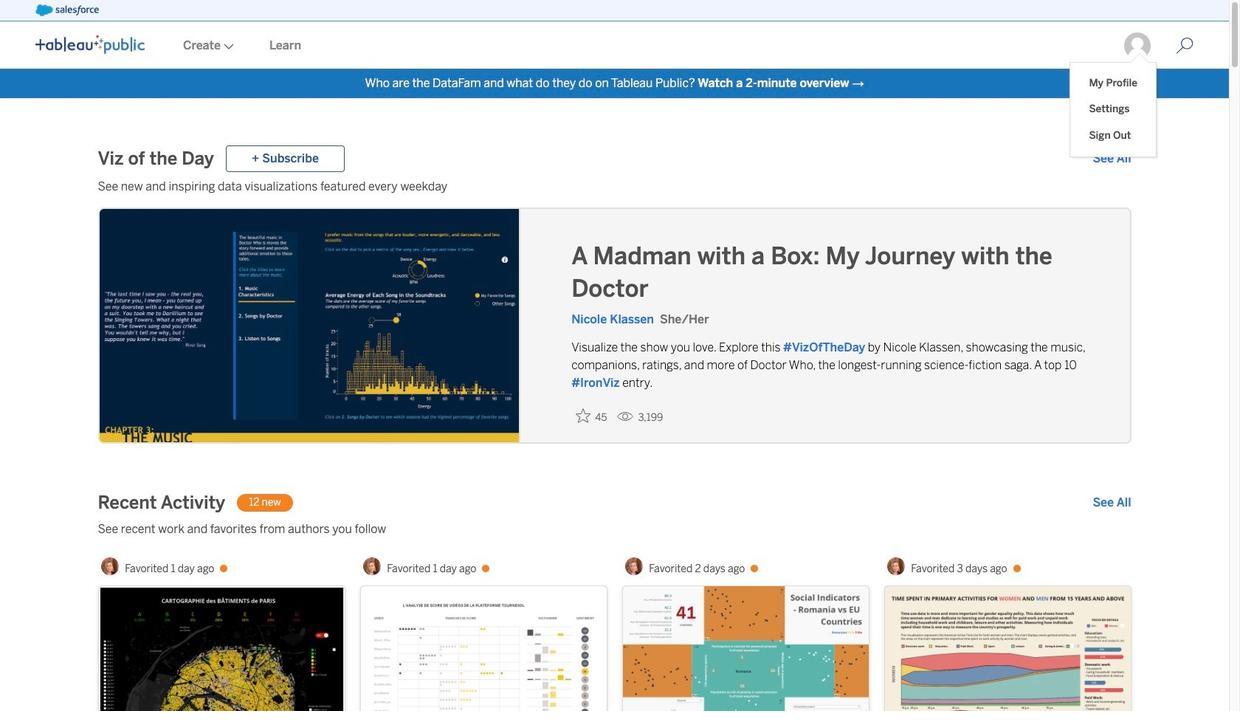 Task type: locate. For each thing, give the bounding box(es) containing it.
angela drucioc image
[[101, 558, 119, 575], [888, 558, 906, 575]]

1 horizontal spatial angela drucioc image
[[626, 558, 644, 575]]

1 horizontal spatial angela drucioc image
[[888, 558, 906, 575]]

2 workbook thumbnail image from the left
[[361, 586, 607, 711]]

salesforce logo image
[[35, 4, 99, 16]]

angela drucioc image for fourth workbook thumbnail from left
[[888, 558, 906, 575]]

1 angela drucioc image from the left
[[101, 558, 119, 575]]

0 horizontal spatial angela drucioc image
[[101, 558, 119, 575]]

angela drucioc image for second workbook thumbnail from the right
[[626, 558, 644, 575]]

workbook thumbnail image
[[99, 586, 345, 711], [361, 586, 607, 711], [623, 586, 869, 711], [885, 586, 1131, 711]]

2 angela drucioc image from the left
[[626, 558, 644, 575]]

see all recent activity element
[[1093, 494, 1132, 512]]

go to search image
[[1159, 37, 1212, 55]]

recent activity heading
[[98, 491, 225, 515]]

0 horizontal spatial angela drucioc image
[[364, 558, 381, 575]]

tableau public viz of the day image
[[99, 209, 521, 445]]

logo image
[[35, 35, 145, 54]]

dialog
[[1071, 53, 1157, 157]]

angela drucioc image
[[364, 558, 381, 575], [626, 558, 644, 575]]

2 angela drucioc image from the left
[[888, 558, 906, 575]]

4 workbook thumbnail image from the left
[[885, 586, 1131, 711]]

viz of the day heading
[[98, 147, 214, 171]]

1 angela drucioc image from the left
[[364, 558, 381, 575]]



Task type: vqa. For each thing, say whether or not it's contained in the screenshot.
right Angela Drucioc icon
yes



Task type: describe. For each thing, give the bounding box(es) containing it.
3 workbook thumbnail image from the left
[[623, 586, 869, 711]]

tara.schultz image
[[1123, 31, 1153, 61]]

Add Favorite button
[[572, 404, 612, 428]]

list options menu
[[1071, 63, 1157, 157]]

add favorite image
[[576, 408, 591, 423]]

see recent work and favorites from authors you follow element
[[98, 521, 1132, 538]]

1 workbook thumbnail image from the left
[[99, 586, 345, 711]]

see new and inspiring data visualizations featured every weekday element
[[98, 178, 1132, 196]]

angela drucioc image for fourth workbook thumbnail from right
[[101, 558, 119, 575]]

angela drucioc image for 2nd workbook thumbnail from left
[[364, 558, 381, 575]]

see all viz of the day element
[[1093, 150, 1132, 168]]



